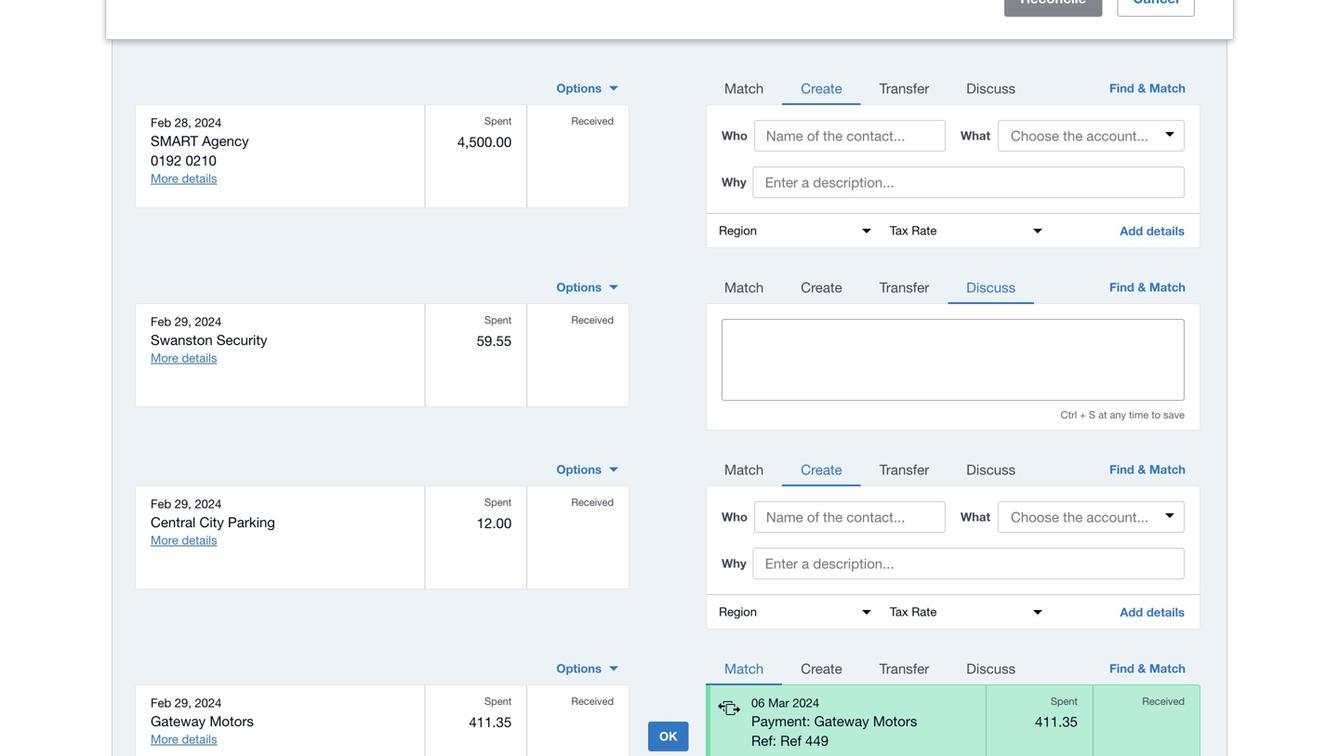 Task type: vqa. For each thing, say whether or not it's contained in the screenshot.
HB
no



Task type: describe. For each thing, give the bounding box(es) containing it.
discuss for 12.00
[[967, 461, 1016, 478]]

feb for gateway
[[151, 696, 171, 710]]

received for 59.55
[[571, 314, 614, 326]]

more inside feb 28, 2024 smart agency 0192 0210 more details
[[151, 171, 178, 186]]

discuss for 411.35
[[967, 660, 1016, 677]]

transfer link for 59.55
[[861, 269, 948, 304]]

options for 4,500.00
[[556, 81, 602, 95]]

details inside feb 29, 2024 gateway motors more details
[[182, 732, 217, 746]]

feb for central
[[151, 497, 171, 511]]

59.55
[[477, 332, 512, 349]]

2024 for motors
[[195, 696, 222, 710]]

create link for 59.55
[[782, 269, 861, 304]]

4,500.00
[[457, 133, 512, 150]]

transfer link for 4,500.00
[[861, 70, 948, 105]]

spent 4,500.00
[[457, 115, 512, 150]]

received for 4,500.00
[[571, 115, 614, 127]]

2024 for gateway
[[793, 696, 820, 710]]

options button for 4,500.00
[[545, 73, 630, 103]]

0192
[[151, 152, 182, 168]]

who for 12.00
[[722, 510, 748, 524]]

spent for 12.00
[[485, 496, 512, 508]]

discuss for 59.55
[[967, 279, 1016, 295]]

who for 4,500.00
[[722, 128, 748, 143]]

motors inside feb 29, 2024 gateway motors more details
[[210, 713, 254, 729]]

find & match link for 12.00
[[1093, 451, 1201, 486]]

find & match for 4,500.00
[[1110, 81, 1186, 95]]

find for 411.35
[[1110, 661, 1134, 676]]

spent for 411.35
[[485, 695, 512, 707]]

more inside feb 29, 2024 central city parking more details
[[151, 533, 178, 547]]

find & match link for 411.35
[[1093, 650, 1201, 685]]

create link for 411.35
[[782, 650, 861, 685]]

create link for 4,500.00
[[782, 70, 861, 105]]

feb 29, 2024 swanston security more details
[[151, 314, 267, 365]]

& for 4,500.00
[[1138, 81, 1146, 95]]

add details link for 4,500.00
[[1105, 214, 1200, 247]]

transfer for 4,500.00
[[879, 80, 929, 96]]

feb 28, 2024 smart agency 0192 0210 more details
[[151, 115, 249, 186]]

more inside feb 29, 2024 gateway motors more details
[[151, 732, 178, 746]]

discuss for 4,500.00
[[967, 80, 1016, 96]]

discuss link for 4,500.00
[[948, 70, 1034, 105]]

find for 59.55
[[1110, 280, 1134, 294]]

city
[[199, 514, 224, 530]]

ok
[[659, 729, 678, 744]]

& for 12.00
[[1138, 462, 1146, 477]]

add for 4,500.00
[[1120, 224, 1143, 238]]

transfer for 59.55
[[879, 279, 929, 295]]

06
[[751, 696, 765, 710]]

central
[[151, 514, 196, 530]]

spent 411.35
[[469, 695, 512, 730]]

Enter a description... text field
[[753, 548, 1185, 579]]

find & match link for 59.55
[[1093, 269, 1201, 304]]

options button for 59.55
[[545, 272, 630, 302]]

0210
[[186, 152, 217, 168]]

create for 4,500.00
[[801, 80, 842, 96]]

bank transaction image
[[714, 694, 740, 726]]

0 horizontal spatial 411.35
[[469, 714, 512, 730]]

ok link
[[648, 722, 689, 751]]

agency
[[202, 133, 249, 149]]

save
[[1164, 409, 1185, 421]]

gateway inside 06 mar 2024 payment: gateway motors ref: ref 449
[[814, 713, 869, 729]]

more details button for swanston
[[151, 350, 217, 367]]

options for 411.35
[[556, 661, 602, 676]]

add details link for 12.00
[[1105, 595, 1200, 629]]

transfer link for 411.35
[[861, 650, 948, 685]]

discuss link for 12.00
[[948, 451, 1034, 486]]

transfer link for 12.00
[[861, 451, 948, 486]]

more details button for gateway
[[151, 731, 217, 748]]



Task type: locate. For each thing, give the bounding box(es) containing it.
4 find from the top
[[1110, 661, 1134, 676]]

find & match link
[[1093, 70, 1201, 105], [1093, 269, 1201, 304], [1093, 451, 1201, 486], [1093, 650, 1201, 685]]

1 find & match from the top
[[1110, 81, 1186, 95]]

2024
[[195, 115, 222, 130], [195, 314, 222, 329], [195, 497, 222, 511], [195, 696, 222, 710], [793, 696, 820, 710]]

create
[[801, 80, 842, 96], [801, 279, 842, 295], [801, 461, 842, 478], [801, 660, 842, 677]]

29, inside "feb 29, 2024 swanston security more details"
[[175, 314, 191, 329]]

2 received from the top
[[571, 314, 614, 326]]

4 create link from the top
[[782, 650, 861, 685]]

2024 inside feb 29, 2024 central city parking more details
[[195, 497, 222, 511]]

more inside "feb 29, 2024 swanston security more details"
[[151, 351, 178, 365]]

2 find & match from the top
[[1110, 280, 1186, 294]]

2024 for security
[[195, 314, 222, 329]]

payment:
[[751, 713, 810, 729]]

smart
[[151, 133, 198, 149]]

0 vertical spatial add
[[1120, 224, 1143, 238]]

spent inside the spent 4,500.00
[[485, 115, 512, 127]]

feb inside feb 29, 2024 gateway motors more details
[[151, 696, 171, 710]]

+
[[1080, 409, 1086, 421]]

29,
[[175, 314, 191, 329], [175, 497, 191, 511], [175, 696, 191, 710]]

3 received from the top
[[571, 496, 614, 508]]

3 transfer link from the top
[[861, 451, 948, 486]]

2 match link from the top
[[706, 269, 782, 304]]

find for 4,500.00
[[1110, 81, 1134, 95]]

2 feb from the top
[[151, 314, 171, 329]]

1 29, from the top
[[175, 314, 191, 329]]

3 match link from the top
[[706, 451, 782, 486]]

2 find & match link from the top
[[1093, 269, 1201, 304]]

1 vertical spatial why
[[722, 556, 747, 571]]

security
[[217, 332, 267, 348]]

discuss link
[[948, 70, 1034, 105], [948, 269, 1034, 304], [948, 451, 1034, 486], [948, 650, 1034, 685]]

3 transfer from the top
[[879, 461, 929, 478]]

feb 29, 2024 gateway motors more details
[[151, 696, 254, 746]]

transfer for 12.00
[[879, 461, 929, 478]]

add details
[[1120, 224, 1185, 238], [1120, 605, 1185, 619]]

add details link
[[1105, 214, 1200, 247], [1105, 595, 1200, 629]]

details
[[182, 171, 217, 186], [1147, 224, 1185, 238], [182, 351, 217, 365], [182, 533, 217, 547], [1147, 605, 1185, 619], [182, 732, 217, 746]]

why for 12.00
[[722, 556, 747, 571]]

1 more from the top
[[151, 171, 178, 186]]

449
[[805, 733, 829, 749]]

why
[[722, 175, 747, 189], [722, 556, 747, 571]]

2 29, from the top
[[175, 497, 191, 511]]

3 & from the top
[[1138, 462, 1146, 477]]

3 create link from the top
[[782, 451, 861, 486]]

transfer for 411.35
[[879, 660, 929, 677]]

2 discuss from the top
[[967, 279, 1016, 295]]

2024 for city
[[195, 497, 222, 511]]

0 vertical spatial choose the account... text field
[[1000, 122, 1183, 150]]

0 horizontal spatial gateway
[[151, 713, 206, 729]]

None text field
[[710, 214, 881, 247], [723, 320, 1184, 400], [881, 595, 1052, 629], [710, 214, 881, 247], [723, 320, 1184, 400], [881, 595, 1052, 629]]

discuss
[[967, 80, 1016, 96], [967, 279, 1016, 295], [967, 461, 1016, 478], [967, 660, 1016, 677]]

Enter a description... text field
[[753, 166, 1185, 198]]

2024 for agency
[[195, 115, 222, 130]]

feb
[[151, 115, 171, 130], [151, 314, 171, 329], [151, 497, 171, 511], [151, 696, 171, 710]]

match link for 12.00
[[706, 451, 782, 486]]

2 gateway from the left
[[814, 713, 869, 729]]

2 discuss link from the top
[[948, 269, 1034, 304]]

add
[[1120, 224, 1143, 238], [1120, 605, 1143, 619]]

3 29, from the top
[[175, 696, 191, 710]]

options
[[556, 81, 602, 95], [556, 280, 602, 294], [556, 462, 602, 477], [556, 661, 602, 676]]

spent inside 'spent 59.55'
[[485, 314, 512, 326]]

choose the account... text field for 12.00
[[1000, 503, 1183, 531]]

1 vertical spatial what
[[961, 510, 990, 524]]

find & match for 12.00
[[1110, 462, 1186, 477]]

create link for 12.00
[[782, 451, 861, 486]]

find & match for 59.55
[[1110, 280, 1186, 294]]

ref
[[780, 733, 802, 749]]

options button
[[545, 73, 630, 103], [545, 272, 630, 302], [545, 455, 630, 485], [545, 654, 630, 684]]

1 find from the top
[[1110, 81, 1134, 95]]

2 who from the top
[[722, 510, 748, 524]]

find & match link for 4,500.00
[[1093, 70, 1201, 105]]

4 match link from the top
[[706, 650, 782, 685]]

2 options from the top
[[556, 280, 602, 294]]

who
[[722, 128, 748, 143], [722, 510, 748, 524]]

1 what from the top
[[961, 128, 990, 143]]

2024 inside feb 29, 2024 gateway motors more details
[[195, 696, 222, 710]]

details inside feb 28, 2024 smart agency 0192 0210 more details
[[182, 171, 217, 186]]

4 more details button from the top
[[151, 731, 217, 748]]

find
[[1110, 81, 1134, 95], [1110, 280, 1134, 294], [1110, 462, 1134, 477], [1110, 661, 1134, 676]]

29, for central
[[175, 497, 191, 511]]

2 & from the top
[[1138, 280, 1146, 294]]

what up enter a description... text box
[[961, 510, 990, 524]]

4 & from the top
[[1138, 661, 1146, 676]]

feb inside feb 29, 2024 central city parking more details
[[151, 497, 171, 511]]

1 vertical spatial choose the account... text field
[[1000, 503, 1183, 531]]

29, for swanston
[[175, 314, 191, 329]]

1 gateway from the left
[[151, 713, 206, 729]]

4 transfer from the top
[[879, 660, 929, 677]]

options button for 12.00
[[545, 455, 630, 485]]

ctrl
[[1061, 409, 1077, 421]]

&
[[1138, 81, 1146, 95], [1138, 280, 1146, 294], [1138, 462, 1146, 477], [1138, 661, 1146, 676]]

4 received from the top
[[571, 695, 614, 707]]

2024 inside 06 mar 2024 payment: gateway motors ref: ref 449
[[793, 696, 820, 710]]

more details button
[[151, 170, 217, 187], [151, 350, 217, 367], [151, 532, 217, 549], [151, 731, 217, 748]]

2024 inside "feb 29, 2024 swanston security more details"
[[195, 314, 222, 329]]

1 vertical spatial who
[[722, 510, 748, 524]]

ctrl + s at any time to save
[[1061, 409, 1185, 421]]

1 vertical spatial 29,
[[175, 497, 191, 511]]

match link for 59.55
[[706, 269, 782, 304]]

add details for 4,500.00
[[1120, 224, 1185, 238]]

1 vertical spatial add details
[[1120, 605, 1185, 619]]

gateway
[[151, 713, 206, 729], [814, 713, 869, 729]]

29, for gateway
[[175, 696, 191, 710]]

parking
[[228, 514, 275, 530]]

2 create link from the top
[[782, 269, 861, 304]]

any
[[1110, 409, 1126, 421]]

3 spent from the top
[[485, 496, 512, 508]]

more details button for central
[[151, 532, 217, 549]]

match link
[[706, 70, 782, 105], [706, 269, 782, 304], [706, 451, 782, 486], [706, 650, 782, 685]]

transfer
[[879, 80, 929, 96], [879, 279, 929, 295], [879, 461, 929, 478], [879, 660, 929, 677]]

2 more details button from the top
[[151, 350, 217, 367]]

12.00
[[477, 515, 512, 531]]

2 vertical spatial 29,
[[175, 696, 191, 710]]

1 feb from the top
[[151, 115, 171, 130]]

2 transfer from the top
[[879, 279, 929, 295]]

more
[[151, 171, 178, 186], [151, 351, 178, 365], [151, 533, 178, 547], [151, 732, 178, 746]]

Choose the account... text field
[[1000, 122, 1183, 150], [1000, 503, 1183, 531]]

options for 12.00
[[556, 462, 602, 477]]

4 find & match from the top
[[1110, 661, 1186, 676]]

4 spent from the top
[[485, 695, 512, 707]]

1 horizontal spatial gateway
[[814, 713, 869, 729]]

motors inside 06 mar 2024 payment: gateway motors ref: ref 449
[[873, 713, 917, 729]]

1 more details button from the top
[[151, 170, 217, 187]]

1 create from the top
[[801, 80, 842, 96]]

spent 59.55
[[477, 314, 512, 349]]

match
[[724, 80, 764, 96], [1149, 81, 1186, 95], [724, 279, 764, 295], [1149, 280, 1186, 294], [724, 461, 764, 478], [1149, 462, 1186, 477], [724, 660, 764, 677], [1149, 661, 1186, 676]]

3 discuss from the top
[[967, 461, 1016, 478]]

spent inside spent 411.35
[[485, 695, 512, 707]]

details inside feb 29, 2024 central city parking more details
[[182, 533, 217, 547]]

feb inside feb 28, 2024 smart agency 0192 0210 more details
[[151, 115, 171, 130]]

to
[[1152, 409, 1161, 421]]

1 motors from the left
[[210, 713, 254, 729]]

0 vertical spatial why
[[722, 175, 747, 189]]

what up enter a description... text field
[[961, 128, 990, 143]]

received for 411.35
[[571, 695, 614, 707]]

Name of the contact... text field
[[754, 501, 946, 533]]

1 horizontal spatial motors
[[873, 713, 917, 729]]

1 vertical spatial add
[[1120, 605, 1143, 619]]

2 spent from the top
[[485, 314, 512, 326]]

2 why from the top
[[722, 556, 747, 571]]

create for 59.55
[[801, 279, 842, 295]]

choose the account... text field for 4,500.00
[[1000, 122, 1183, 150]]

0 vertical spatial 29,
[[175, 314, 191, 329]]

add for 12.00
[[1120, 605, 1143, 619]]

time
[[1129, 409, 1149, 421]]

spent inside the spent 12.00
[[485, 496, 512, 508]]

2 motors from the left
[[873, 713, 917, 729]]

4 options button from the top
[[545, 654, 630, 684]]

Name of the contact... text field
[[754, 120, 946, 152]]

discuss link for 411.35
[[948, 650, 1034, 685]]

swanston
[[151, 332, 213, 348]]

4 create from the top
[[801, 660, 842, 677]]

2024 inside feb 28, 2024 smart agency 0192 0210 more details
[[195, 115, 222, 130]]

match link for 411.35
[[706, 650, 782, 685]]

discuss link for 59.55
[[948, 269, 1034, 304]]

411.35
[[1035, 713, 1078, 730], [469, 714, 512, 730]]

3 more details button from the top
[[151, 532, 217, 549]]

29, inside feb 29, 2024 gateway motors more details
[[175, 696, 191, 710]]

4 options from the top
[[556, 661, 602, 676]]

2 find from the top
[[1110, 280, 1134, 294]]

feb for smart
[[151, 115, 171, 130]]

feb for swanston
[[151, 314, 171, 329]]

1 add from the top
[[1120, 224, 1143, 238]]

add details for 12.00
[[1120, 605, 1185, 619]]

4 feb from the top
[[151, 696, 171, 710]]

1 choose the account... text field from the top
[[1000, 122, 1183, 150]]

match link for 4,500.00
[[706, 70, 782, 105]]

1 options from the top
[[556, 81, 602, 95]]

2 options button from the top
[[545, 272, 630, 302]]

why for 4,500.00
[[722, 175, 747, 189]]

2 what from the top
[[961, 510, 990, 524]]

motors
[[210, 713, 254, 729], [873, 713, 917, 729]]

3 more from the top
[[151, 533, 178, 547]]

received
[[571, 115, 614, 127], [571, 314, 614, 326], [571, 496, 614, 508], [571, 695, 614, 707]]

1 horizontal spatial 411.35
[[1035, 713, 1078, 730]]

3 find & match link from the top
[[1093, 451, 1201, 486]]

mar
[[768, 696, 789, 710]]

feb inside "feb 29, 2024 swanston security more details"
[[151, 314, 171, 329]]

1 received from the top
[[571, 115, 614, 127]]

2 create from the top
[[801, 279, 842, 295]]

1 add details link from the top
[[1105, 214, 1200, 247]]

2 choose the account... text field from the top
[[1000, 503, 1183, 531]]

1 discuss from the top
[[967, 80, 1016, 96]]

0 horizontal spatial motors
[[210, 713, 254, 729]]

1 discuss link from the top
[[948, 70, 1034, 105]]

& for 59.55
[[1138, 280, 1146, 294]]

create link
[[782, 70, 861, 105], [782, 269, 861, 304], [782, 451, 861, 486], [782, 650, 861, 685]]

3 discuss link from the top
[[948, 451, 1034, 486]]

29, inside feb 29, 2024 central city parking more details
[[175, 497, 191, 511]]

create for 411.35
[[801, 660, 842, 677]]

4 discuss link from the top
[[948, 650, 1034, 685]]

transfer link
[[861, 70, 948, 105], [861, 269, 948, 304], [861, 451, 948, 486], [861, 650, 948, 685]]

feb 29, 2024 central city parking more details
[[151, 497, 275, 547]]

2 add details link from the top
[[1105, 595, 1200, 629]]

1 & from the top
[[1138, 81, 1146, 95]]

None text field
[[881, 214, 1052, 247], [710, 595, 881, 629], [881, 214, 1052, 247], [710, 595, 881, 629]]

1 spent from the top
[[485, 115, 512, 127]]

spent 12.00
[[477, 496, 512, 531]]

4 find & match link from the top
[[1093, 650, 1201, 685]]

0 vertical spatial what
[[961, 128, 990, 143]]

received for 12.00
[[571, 496, 614, 508]]

3 feb from the top
[[151, 497, 171, 511]]

1 create link from the top
[[782, 70, 861, 105]]

2 more from the top
[[151, 351, 178, 365]]

4 more from the top
[[151, 732, 178, 746]]

1 match link from the top
[[706, 70, 782, 105]]

s
[[1089, 409, 1096, 421]]

3 find & match from the top
[[1110, 462, 1186, 477]]

gateway inside feb 29, 2024 gateway motors more details
[[151, 713, 206, 729]]

06 mar 2024 payment: gateway motors ref: ref 449
[[751, 696, 917, 749]]

4 transfer link from the top
[[861, 650, 948, 685]]

spent for 4,500.00
[[485, 115, 512, 127]]

& for 411.35
[[1138, 661, 1146, 676]]

3 options from the top
[[556, 462, 602, 477]]

3 options button from the top
[[545, 455, 630, 485]]

1 why from the top
[[722, 175, 747, 189]]

1 transfer link from the top
[[861, 70, 948, 105]]

what for 12.00
[[961, 510, 990, 524]]

4 discuss from the top
[[967, 660, 1016, 677]]

1 find & match link from the top
[[1093, 70, 1201, 105]]

options for 59.55
[[556, 280, 602, 294]]

2 add details from the top
[[1120, 605, 1185, 619]]

1 vertical spatial add details link
[[1105, 595, 1200, 629]]

0 vertical spatial add details link
[[1105, 214, 1200, 247]]

find & match for 411.35
[[1110, 661, 1186, 676]]

1 options button from the top
[[545, 73, 630, 103]]

options button for 411.35
[[545, 654, 630, 684]]

0 vertical spatial add details
[[1120, 224, 1185, 238]]

create for 12.00
[[801, 461, 842, 478]]

what
[[961, 128, 990, 143], [961, 510, 990, 524]]

what for 4,500.00
[[961, 128, 990, 143]]

2 add from the top
[[1120, 605, 1143, 619]]

at
[[1098, 409, 1107, 421]]

2 transfer link from the top
[[861, 269, 948, 304]]

3 create from the top
[[801, 461, 842, 478]]

1 who from the top
[[722, 128, 748, 143]]

ref:
[[751, 733, 777, 749]]

0 vertical spatial who
[[722, 128, 748, 143]]

1 transfer from the top
[[879, 80, 929, 96]]

spent for 59.55
[[485, 314, 512, 326]]

spent
[[485, 115, 512, 127], [485, 314, 512, 326], [485, 496, 512, 508], [485, 695, 512, 707]]

3 find from the top
[[1110, 462, 1134, 477]]

find for 12.00
[[1110, 462, 1134, 477]]

find & match
[[1110, 81, 1186, 95], [1110, 280, 1186, 294], [1110, 462, 1186, 477], [1110, 661, 1186, 676]]

1 add details from the top
[[1120, 224, 1185, 238]]

28,
[[175, 115, 191, 130]]

details inside "feb 29, 2024 swanston security more details"
[[182, 351, 217, 365]]



